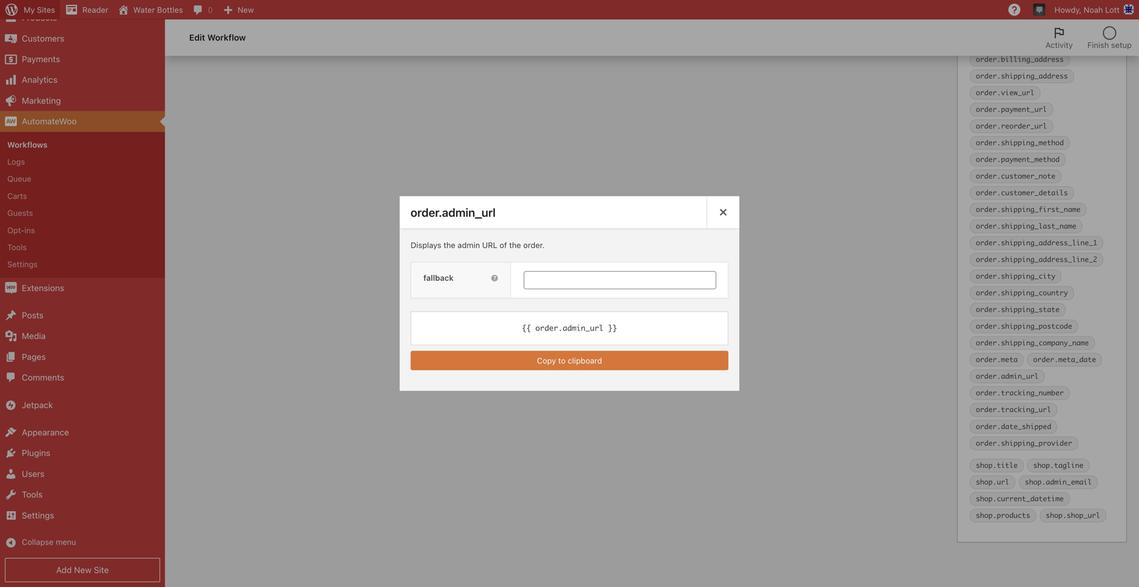 Task type: locate. For each thing, give the bounding box(es) containing it.
automatewoo link
[[0, 111, 165, 132]]

shop.url
[[976, 478, 1010, 486]]

1 vertical spatial new
[[74, 565, 92, 575]]

the right of
[[509, 241, 521, 250]]

settings link up extensions link
[[0, 256, 165, 273]]

2 tools link from the top
[[0, 484, 165, 505]]

order.shipping_address_line_1
[[976, 238, 1098, 247]]

carts
[[7, 191, 27, 200]]

water bottles link
[[113, 0, 188, 19]]

activity button
[[1038, 19, 1080, 56]]

settings link up collapse menu "dropdown button"
[[0, 505, 165, 526]]

edit
[[189, 33, 205, 43]]

order.shipping_address
[[976, 71, 1068, 80]]

bottles
[[157, 5, 183, 14]]

of
[[500, 241, 507, 250]]

finish setup button
[[1080, 19, 1139, 56]]

1 horizontal spatial the
[[509, 241, 521, 250]]

order.shipping_state
[[976, 305, 1060, 314]]

tab list
[[1038, 19, 1139, 56]]

1 settings link from the top
[[0, 256, 165, 273]]

0 vertical spatial settings link
[[0, 256, 165, 273]]

order.shipping_provider
[[976, 439, 1072, 448]]

0 vertical spatial new
[[238, 5, 254, 14]]

finish
[[1088, 40, 1109, 49]]

ins
[[24, 226, 35, 235]]

order.billing_phone
[[976, 38, 1056, 47]]

1 vertical spatial order.admin_url
[[536, 323, 604, 333]]

shop.products
[[976, 511, 1031, 520]]

appearance
[[22, 427, 69, 437]]

plugins
[[22, 448, 50, 458]]

customers link
[[0, 28, 165, 49]]

order.admin_url down order.meta
[[976, 372, 1039, 381]]

add new site
[[56, 565, 109, 575]]

pages link
[[0, 347, 165, 367]]

products link
[[0, 7, 165, 28]]

new link
[[218, 0, 259, 19]]

settings up extensions at the top
[[7, 260, 38, 269]]

tools down the users
[[22, 490, 43, 500]]

new up workflow
[[238, 5, 254, 14]]

noah
[[1084, 5, 1103, 14]]

order.customer_details
[[976, 188, 1068, 197]]

add new site link
[[5, 558, 160, 582]]

sites
[[37, 5, 55, 14]]

0 horizontal spatial new
[[74, 565, 92, 575]]

toolbar navigation
[[0, 0, 1139, 22]]

order.shipping_postcode
[[976, 322, 1072, 331]]

comments
[[22, 373, 64, 383]]

tools link
[[0, 239, 165, 256], [0, 484, 165, 505]]

tools link down plugins link
[[0, 484, 165, 505]]

1 horizontal spatial order.admin_url
[[536, 323, 604, 333]]

1 horizontal spatial new
[[238, 5, 254, 14]]

0 horizontal spatial order.admin_url
[[411, 206, 496, 219]]

order.payment_method
[[976, 155, 1060, 164]]

}}
[[608, 323, 617, 333]]

new
[[238, 5, 254, 14], [74, 565, 92, 575]]

0 vertical spatial settings
[[7, 260, 38, 269]]

collapse
[[22, 538, 54, 547]]

workflow
[[207, 33, 246, 43]]

users link
[[0, 464, 165, 484]]

extensions
[[22, 283, 64, 293]]

settings up collapse
[[22, 510, 54, 520]]

order.shipping_last_name
[[976, 222, 1077, 231]]

2 the from the left
[[509, 241, 521, 250]]

None text field
[[524, 271, 716, 289]]

site
[[94, 565, 109, 575]]

my sites
[[24, 5, 55, 14]]

queue
[[7, 174, 31, 183]]

0 vertical spatial tools link
[[0, 239, 165, 256]]

order.admin_url
[[411, 206, 496, 219], [536, 323, 604, 333], [976, 372, 1039, 381]]

copy to clipboard
[[537, 356, 602, 365]]

tools link down the guests link
[[0, 239, 165, 256]]

1 vertical spatial tools link
[[0, 484, 165, 505]]

0 horizontal spatial the
[[444, 241, 456, 250]]

tab list containing activity
[[1038, 19, 1139, 56]]

water bottles
[[133, 5, 183, 14]]

clipboard
[[568, 356, 602, 365]]

posts
[[22, 310, 44, 320]]

settings link
[[0, 256, 165, 273], [0, 505, 165, 526]]

the left admin
[[444, 241, 456, 250]]

tools down opt-
[[7, 243, 27, 252]]

order.admin_url up the copy to clipboard at the bottom of the page
[[536, 323, 604, 333]]

order.
[[523, 241, 545, 250]]

1 vertical spatial settings link
[[0, 505, 165, 526]]

opt-
[[7, 226, 24, 235]]

new left site
[[74, 565, 92, 575]]

2 horizontal spatial order.admin_url
[[976, 372, 1039, 381]]

{{ order.admin_url }}
[[522, 323, 617, 333]]

displays the admin url of the order.
[[411, 241, 545, 250]]

collapse menu button
[[0, 533, 165, 553]]

workflows link
[[0, 136, 165, 153]]

shop.title
[[976, 461, 1018, 470]]

order.admin_url up admin
[[411, 206, 496, 219]]

payments link
[[0, 49, 165, 70]]

0 vertical spatial order.admin_url
[[411, 206, 496, 219]]

plugins link
[[0, 443, 165, 464]]

posts link
[[0, 305, 165, 326]]

0 vertical spatial tools
[[7, 243, 27, 252]]

add
[[56, 565, 72, 575]]



Task type: vqa. For each thing, say whether or not it's contained in the screenshot.
the bottommost Settings
yes



Task type: describe. For each thing, give the bounding box(es) containing it.
order.tracking_url
[[976, 405, 1052, 414]]

to
[[558, 356, 566, 365]]

shop.current_datetime
[[976, 494, 1064, 503]]

jetpack
[[22, 400, 53, 410]]

order.related_products
[[976, 21, 1068, 30]]

opt-ins link
[[0, 222, 165, 239]]

opt-ins
[[7, 226, 35, 235]]

howdy, noah lott
[[1055, 5, 1120, 14]]

guests
[[7, 208, 33, 218]]

lott
[[1105, 5, 1120, 14]]

jetpack link
[[0, 395, 165, 416]]

collapse menu
[[22, 538, 76, 547]]

1 tools link from the top
[[0, 239, 165, 256]]

media
[[22, 331, 46, 341]]

shop.tagline
[[1034, 461, 1084, 470]]

users
[[22, 469, 45, 479]]

activity
[[1046, 40, 1073, 49]]

products
[[22, 13, 57, 23]]

copy
[[537, 356, 556, 365]]

carts link
[[0, 187, 165, 204]]

analytics
[[22, 75, 58, 85]]

order.shipping_country
[[976, 289, 1068, 297]]

marketing link
[[0, 90, 165, 111]]

order.meta
[[976, 355, 1018, 364]]

automatewoo
[[22, 116, 77, 126]]

comments link
[[0, 367, 165, 388]]

order.date_shipped
[[976, 422, 1052, 431]]

payments
[[22, 54, 60, 64]]

order.customer_note
[[976, 172, 1056, 180]]

order.billing_address
[[976, 55, 1064, 64]]

1 vertical spatial settings
[[22, 510, 54, 520]]

queue link
[[0, 170, 165, 187]]

new inside the toolbar navigation
[[238, 5, 254, 14]]

order.shipping_first_name
[[976, 205, 1081, 214]]

fallback
[[423, 273, 454, 283]]

appearance link
[[0, 422, 165, 443]]

order.meta_date
[[1034, 355, 1096, 364]]

guests link
[[0, 204, 165, 222]]

admin
[[458, 241, 480, 250]]

my
[[24, 5, 35, 14]]

logs
[[7, 157, 25, 166]]

order.reorder_url
[[976, 122, 1047, 130]]

my sites link
[[0, 0, 60, 19]]

finish setup
[[1088, 40, 1132, 49]]

order.payment_url
[[976, 105, 1047, 114]]

order.shipping_address_line_2
[[976, 255, 1098, 264]]

2 vertical spatial order.admin_url
[[976, 372, 1039, 381]]

{{
[[522, 323, 531, 333]]

pages
[[22, 352, 46, 362]]

reader link
[[60, 0, 113, 19]]

shop.admin_email
[[1025, 478, 1092, 486]]

order.shipping_company_name
[[976, 339, 1089, 347]]

customers
[[22, 33, 64, 43]]

workflows
[[7, 140, 47, 149]]

1 the from the left
[[444, 241, 456, 250]]

order.tracking_number
[[976, 389, 1064, 398]]

order.cross_sells
[[976, 5, 1047, 13]]

order.shipping_city
[[976, 272, 1056, 281]]

copy to clipboard button
[[411, 351, 729, 370]]

analytics link
[[0, 70, 165, 90]]

edit workflow
[[189, 33, 246, 43]]

logs link
[[0, 153, 165, 170]]

media link
[[0, 326, 165, 347]]

order.view_url
[[976, 88, 1035, 97]]

setup
[[1111, 40, 1132, 49]]

displays
[[411, 241, 441, 250]]

menu
[[56, 538, 76, 547]]

order.shipping_method
[[976, 138, 1064, 147]]

1 vertical spatial tools
[[22, 490, 43, 500]]

2 settings link from the top
[[0, 505, 165, 526]]

url
[[482, 241, 498, 250]]

howdy,
[[1055, 5, 1082, 14]]



